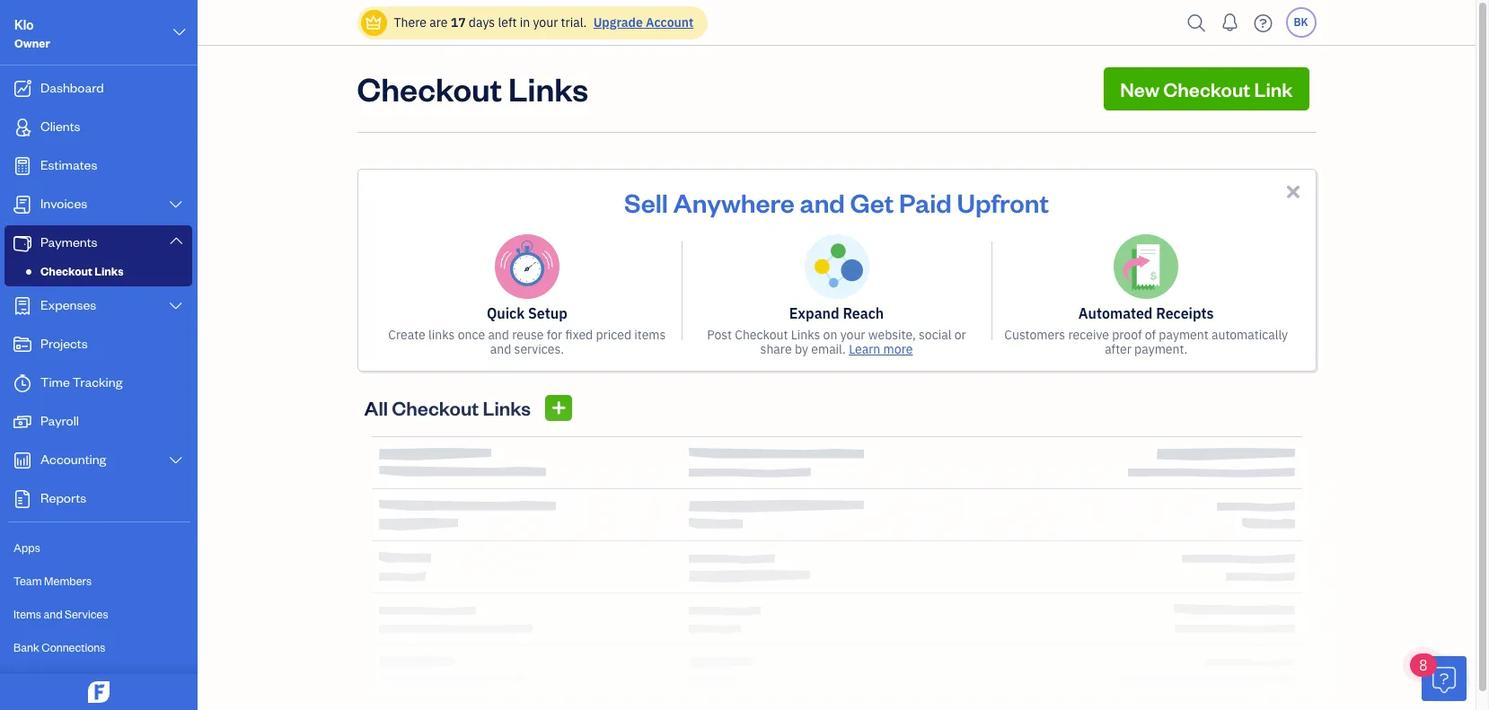 Task type: describe. For each thing, give the bounding box(es) containing it.
create
[[388, 327, 425, 343]]

after
[[1105, 341, 1131, 357]]

invoices
[[40, 195, 87, 212]]

checkout for post checkout links on your website, social or share by email.
[[735, 327, 788, 343]]

reports link
[[4, 481, 192, 518]]

payment image
[[12, 234, 33, 252]]

links
[[428, 327, 455, 343]]

there are 17 days left in your trial. upgrade account
[[394, 14, 694, 31]]

left
[[498, 14, 517, 31]]

checkout down are
[[357, 67, 502, 110]]

timer image
[[12, 375, 33, 392]]

and inside main element
[[43, 607, 62, 621]]

expense image
[[12, 297, 33, 315]]

post
[[707, 327, 732, 343]]

time
[[40, 374, 70, 391]]

receipts
[[1156, 304, 1214, 322]]

and left reuse
[[490, 341, 511, 357]]

items and services
[[13, 607, 108, 621]]

time tracking link
[[4, 366, 192, 402]]

new
[[1120, 76, 1159, 101]]

receive
[[1068, 327, 1109, 343]]

for
[[547, 327, 562, 343]]

8
[[1419, 657, 1428, 674]]

website,
[[868, 327, 916, 343]]

expand reach image
[[804, 234, 869, 299]]

members
[[44, 574, 92, 588]]

bank connections
[[13, 640, 105, 655]]

there
[[394, 14, 427, 31]]

tracking
[[72, 374, 122, 391]]

resource center badge image
[[1422, 657, 1467, 701]]

main element
[[0, 0, 242, 710]]

time tracking
[[40, 374, 122, 391]]

bk
[[1294, 15, 1308, 29]]

payments link
[[4, 225, 192, 260]]

chevron large down image for invoices
[[168, 198, 184, 212]]

items and services link
[[4, 599, 192, 630]]

fixed
[[565, 327, 593, 343]]

team
[[13, 574, 42, 588]]

money image
[[12, 413, 33, 431]]

upgrade account link
[[590, 14, 694, 31]]

projects link
[[4, 327, 192, 364]]

links inside post checkout links on your website, social or share by email.
[[791, 327, 820, 343]]

and left get
[[800, 185, 845, 219]]

go to help image
[[1249, 9, 1278, 36]]

estimates link
[[4, 148, 192, 185]]

links left create new checkout link "icon"
[[483, 395, 531, 420]]

automated receipts customers receive proof of payment automatically after payment.
[[1004, 304, 1288, 357]]

report image
[[12, 490, 33, 508]]

automated
[[1078, 304, 1153, 322]]

expenses
[[40, 296, 96, 313]]

close image
[[1283, 181, 1304, 202]]

accounting link
[[4, 443, 192, 480]]

freshbooks image
[[84, 682, 113, 703]]

expenses link
[[4, 288, 192, 325]]

paid
[[899, 185, 952, 219]]

create new checkout link image
[[550, 397, 567, 419]]

link
[[1254, 76, 1293, 101]]

services.
[[514, 341, 564, 357]]

settings link
[[4, 665, 192, 697]]

clients
[[40, 118, 80, 135]]

search image
[[1182, 9, 1211, 36]]

links down there are 17 days left in your trial. upgrade account on the left top of page
[[508, 67, 588, 110]]

account
[[646, 14, 694, 31]]

notifications image
[[1216, 4, 1244, 40]]

dashboard link
[[4, 71, 192, 108]]

payroll
[[40, 412, 79, 429]]

sell
[[624, 185, 668, 219]]

17
[[451, 14, 466, 31]]

social
[[919, 327, 952, 343]]

sell anywhere and get paid upfront
[[624, 185, 1049, 219]]

payment.
[[1134, 341, 1187, 357]]

setup
[[528, 304, 567, 322]]

new checkout link button
[[1104, 67, 1309, 110]]

apps
[[13, 541, 40, 555]]

settings
[[13, 674, 55, 688]]

email.
[[811, 341, 846, 357]]

1 horizontal spatial checkout links
[[357, 67, 588, 110]]

and down quick
[[488, 327, 509, 343]]

bk button
[[1286, 7, 1316, 38]]

chevron large down image
[[168, 299, 184, 313]]

of
[[1145, 327, 1156, 343]]

share
[[760, 341, 792, 357]]

expand
[[789, 304, 839, 322]]



Task type: vqa. For each thing, say whether or not it's contained in the screenshot.
Not
no



Task type: locate. For each thing, give the bounding box(es) containing it.
trial.
[[561, 14, 587, 31]]

checkout inside post checkout links on your website, social or share by email.
[[735, 327, 788, 343]]

apps link
[[4, 533, 192, 564]]

invoices link
[[4, 187, 192, 224]]

8 button
[[1410, 654, 1467, 701]]

team members
[[13, 574, 92, 588]]

checkout for all checkout links
[[392, 395, 479, 420]]

klo owner
[[14, 16, 50, 50]]

estimate image
[[12, 157, 33, 175]]

quick setup image
[[495, 234, 559, 299]]

0 vertical spatial checkout links
[[357, 67, 588, 110]]

payroll link
[[4, 404, 192, 441]]

estimates
[[40, 156, 97, 173]]

checkout links down days
[[357, 67, 588, 110]]

dashboard image
[[12, 80, 33, 98]]

payments
[[40, 234, 97, 251]]

customers
[[1004, 327, 1065, 343]]

0 vertical spatial your
[[533, 14, 558, 31]]

services
[[65, 607, 108, 621]]

your right in
[[533, 14, 558, 31]]

chevron large down image inside 'payments' link
[[168, 234, 184, 248]]

in
[[520, 14, 530, 31]]

checkout right post
[[735, 327, 788, 343]]

days
[[469, 14, 495, 31]]

quick setup create links once and reuse for fixed priced items and services.
[[388, 304, 666, 357]]

links down expand at the top of the page
[[791, 327, 820, 343]]

more
[[883, 341, 913, 357]]

get
[[850, 185, 894, 219]]

checkout
[[357, 67, 502, 110], [1163, 76, 1250, 101], [40, 264, 92, 278], [735, 327, 788, 343], [392, 395, 479, 420]]

learn
[[849, 341, 880, 357]]

invoice image
[[12, 196, 33, 214]]

chevron large down image inside accounting 'link'
[[168, 454, 184, 468]]

your
[[533, 14, 558, 31], [840, 327, 865, 343]]

client image
[[12, 119, 33, 137]]

connections
[[42, 640, 105, 655]]

items
[[634, 327, 666, 343]]

clients link
[[4, 110, 192, 146]]

1 horizontal spatial your
[[840, 327, 865, 343]]

and right items
[[43, 607, 62, 621]]

expand reach
[[789, 304, 884, 322]]

new checkout link
[[1120, 76, 1293, 101]]

checkout links inside main element
[[40, 264, 124, 278]]

proof
[[1112, 327, 1142, 343]]

or
[[954, 327, 966, 343]]

items
[[13, 607, 41, 621]]

links
[[508, 67, 588, 110], [95, 264, 124, 278], [791, 327, 820, 343], [483, 395, 531, 420]]

checkout links link
[[8, 260, 189, 282]]

priced
[[596, 327, 631, 343]]

bank
[[13, 640, 39, 655]]

accounting
[[40, 451, 106, 468]]

all checkout links
[[364, 395, 531, 420]]

1 vertical spatial checkout links
[[40, 264, 124, 278]]

projects
[[40, 335, 88, 352]]

on
[[823, 327, 837, 343]]

all
[[364, 395, 388, 420]]

automatically
[[1212, 327, 1288, 343]]

checkout links
[[357, 67, 588, 110], [40, 264, 124, 278]]

quick
[[487, 304, 525, 322]]

reach
[[843, 304, 884, 322]]

checkout left link
[[1163, 76, 1250, 101]]

anywhere
[[673, 185, 795, 219]]

once
[[458, 327, 485, 343]]

upfront
[[957, 185, 1049, 219]]

reuse
[[512, 327, 544, 343]]

0 horizontal spatial checkout links
[[40, 264, 124, 278]]

your right the on
[[840, 327, 865, 343]]

reports
[[40, 489, 86, 507]]

chart image
[[12, 452, 33, 470]]

checkout inside button
[[1163, 76, 1250, 101]]

links inside main element
[[95, 264, 124, 278]]

checkout down payments
[[40, 264, 92, 278]]

checkout for new checkout link
[[1163, 76, 1250, 101]]

klo
[[14, 16, 34, 33]]

learn more
[[849, 341, 913, 357]]

chevron large down image for payments
[[168, 234, 184, 248]]

checkout inside main element
[[40, 264, 92, 278]]

checkout right all
[[392, 395, 479, 420]]

checkout links down payments
[[40, 264, 124, 278]]

your inside post checkout links on your website, social or share by email.
[[840, 327, 865, 343]]

crown image
[[364, 13, 383, 32]]

chevron large down image for accounting
[[168, 454, 184, 468]]

0 horizontal spatial your
[[533, 14, 558, 31]]

automated receipts image
[[1114, 234, 1178, 299]]

post checkout links on your website, social or share by email.
[[707, 327, 966, 357]]

team members link
[[4, 566, 192, 597]]

links down 'payments' link
[[95, 264, 124, 278]]

payment
[[1159, 327, 1209, 343]]

are
[[429, 14, 448, 31]]

owner
[[14, 36, 50, 50]]

chevron large down image
[[171, 22, 188, 43], [168, 198, 184, 212], [168, 234, 184, 248], [168, 454, 184, 468]]

project image
[[12, 336, 33, 354]]

dashboard
[[40, 79, 104, 96]]

bank connections link
[[4, 632, 192, 664]]

1 vertical spatial your
[[840, 327, 865, 343]]

upgrade
[[593, 14, 643, 31]]

chevron large down image inside invoices link
[[168, 198, 184, 212]]

by
[[795, 341, 808, 357]]



